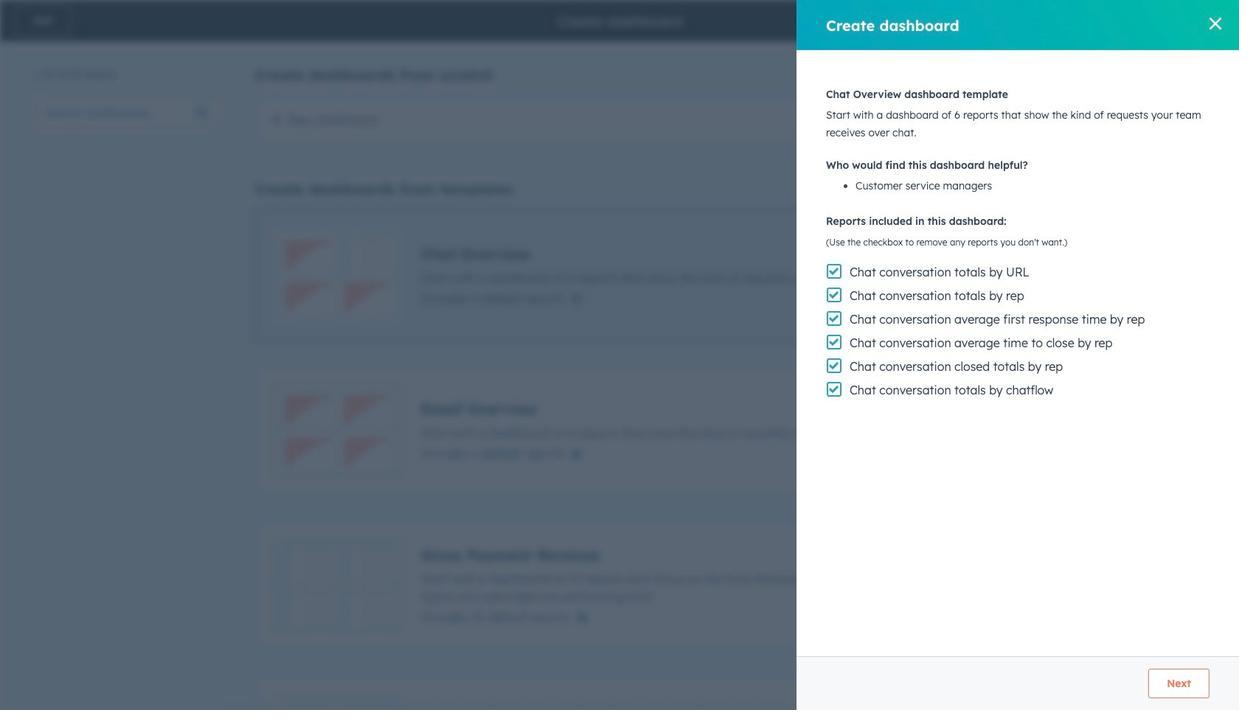 Task type: describe. For each thing, give the bounding box(es) containing it.
close image
[[1210, 18, 1222, 30]]



Task type: vqa. For each thing, say whether or not it's contained in the screenshot.
Search search field
yes



Task type: locate. For each thing, give the bounding box(es) containing it.
None checkbox
[[255, 96, 1193, 145], [255, 365, 1193, 497], [255, 520, 1193, 651], [255, 96, 1193, 145], [255, 365, 1193, 497], [255, 520, 1193, 651]]

Search search field
[[35, 98, 220, 128]]

None checkbox
[[255, 210, 1193, 342], [255, 675, 1193, 711], [255, 210, 1193, 342], [255, 675, 1193, 711]]

page section element
[[0, 0, 1240, 41]]



